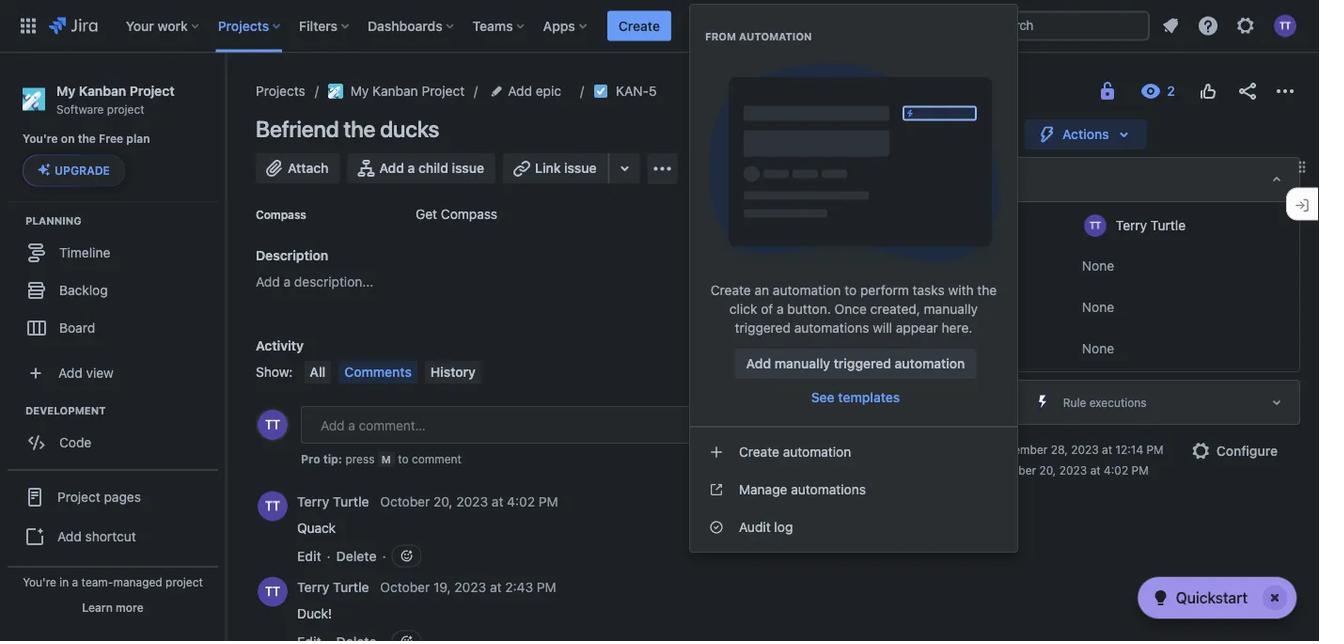 Task type: describe. For each thing, give the bounding box(es) containing it.
automation inside add manually triggered automation link
[[895, 356, 965, 372]]

your profile and settings image
[[1275, 15, 1297, 37]]

settings
[[104, 568, 153, 584]]

1 horizontal spatial the
[[344, 116, 376, 142]]

task image
[[594, 84, 609, 99]]

at for october 20, 2023 at 4:02 pm
[[492, 494, 504, 510]]

pro
[[301, 452, 320, 466]]

settings image
[[1235, 15, 1258, 37]]

due
[[945, 342, 967, 356]]

automation inside the create an automation to perform tasks with the click of a button. once created, manually triggered automations will appear here.
[[773, 283, 841, 298]]

create an automation to perform tasks with the click of a button. once created, manually triggered automations will appear here.
[[711, 283, 997, 336]]

automation inside create automation link
[[783, 444, 851, 460]]

add shortcut button
[[8, 518, 218, 555]]

quickstart button
[[1139, 578, 1297, 619]]

in
[[60, 576, 69, 589]]

2023 for october 19, 2023 at 2:43 pm
[[455, 580, 487, 595]]

comments
[[344, 364, 412, 380]]

link issue
[[535, 160, 597, 176]]

2023 for september 28, 2023 at 12:14 pm october 20, 2023 at 4:02 pm
[[1071, 443, 1099, 456]]

tasks
[[913, 283, 945, 298]]

copy link to comment image
[[562, 493, 577, 508]]

newest first image
[[852, 365, 867, 380]]

audit log
[[739, 520, 793, 535]]

pro tip: press m to comment
[[301, 452, 462, 466]]

1 issue from the left
[[452, 160, 484, 176]]

learn more
[[82, 601, 144, 614]]

pm down 12:14
[[1132, 464, 1149, 477]]

learn more button
[[82, 600, 144, 615]]

none for labels
[[1083, 258, 1115, 274]]

Add a comment… field
[[301, 406, 878, 444]]

activity
[[256, 338, 304, 354]]

project inside the project settings link
[[57, 568, 100, 584]]

configure link
[[1179, 436, 1290, 467]]

primary element
[[11, 0, 962, 52]]

see
[[811, 390, 835, 405]]

kan-5
[[616, 83, 657, 99]]

created,
[[871, 301, 921, 317]]

shortcut
[[85, 529, 136, 544]]

details
[[945, 172, 989, 187]]

add for add manually triggered automation
[[747, 356, 771, 372]]

you're for you're in a team-managed project
[[23, 576, 56, 589]]

managed
[[113, 576, 162, 589]]

1 horizontal spatial project
[[166, 576, 203, 589]]

teams
[[473, 18, 513, 33]]

apps button
[[538, 11, 594, 41]]

with
[[949, 283, 974, 298]]

comments button
[[339, 361, 418, 384]]

my kanban project software project
[[56, 83, 175, 116]]

kanban for my kanban project software project
[[79, 83, 126, 98]]

project inside my kanban project software project
[[107, 102, 144, 116]]

appswitcher icon image
[[17, 15, 40, 37]]

from
[[705, 31, 737, 43]]

help image
[[1197, 15, 1220, 37]]

link issue button
[[503, 153, 610, 183]]

view
[[86, 365, 114, 380]]

all
[[310, 364, 326, 380]]

0 vertical spatial turtle
[[1151, 217, 1186, 233]]

planning
[[25, 214, 82, 227]]

upgrade button
[[24, 156, 124, 186]]

automation element
[[933, 380, 1301, 425]]

a inside button
[[408, 160, 415, 176]]

see templates
[[811, 390, 900, 405]]

october 19, 2023 at 2:43 pm
[[380, 580, 557, 595]]

actions button
[[1025, 119, 1147, 150]]

project inside project pages link
[[57, 489, 100, 505]]

group containing create automation
[[690, 426, 1018, 552]]

my for my kanban project
[[351, 83, 369, 99]]

audit
[[739, 520, 771, 535]]

add a child issue button
[[348, 153, 496, 183]]

add for add view
[[58, 365, 83, 380]]

development group
[[9, 403, 225, 467]]

create for create
[[619, 18, 660, 33]]

add for add shortcut
[[57, 529, 82, 544]]

once
[[835, 301, 867, 317]]

profile image of terry turtle image
[[258, 410, 288, 440]]

newest
[[773, 364, 820, 380]]

newest first button
[[762, 361, 878, 384]]

my kanban project image
[[328, 84, 343, 99]]

history
[[431, 364, 476, 380]]

attach
[[288, 160, 329, 176]]

add epic button
[[487, 80, 567, 103]]

quack
[[297, 520, 336, 536]]

delete
[[336, 548, 377, 564]]

rule executions
[[1063, 396, 1147, 409]]

assignee
[[945, 218, 995, 231]]

planning image
[[3, 209, 25, 232]]

my for my kanban project software project
[[56, 83, 75, 98]]

2:43
[[505, 580, 533, 595]]

your
[[126, 18, 154, 33]]

team-
[[81, 576, 113, 589]]

1 horizontal spatial compass
[[441, 206, 498, 222]]

history button
[[425, 361, 481, 384]]

you're in a team-managed project
[[23, 576, 203, 589]]

log
[[775, 520, 793, 535]]

dashboards button
[[362, 11, 461, 41]]

turtle for october 20, 2023 at 4:02 pm
[[333, 494, 369, 510]]

teams button
[[467, 11, 532, 41]]

2 issue from the left
[[564, 160, 597, 176]]

edit button
[[297, 547, 321, 566]]

manually inside add manually triggered automation link
[[775, 356, 831, 372]]

click
[[730, 301, 758, 317]]

link web pages and more image
[[614, 157, 636, 180]]

add reaction image for october 20, 2023 at 4:02 pm
[[399, 549, 414, 564]]

befriend the ducks
[[256, 116, 439, 142]]

date for start date
[[975, 301, 999, 314]]

an
[[755, 283, 770, 298]]

pm for october 20, 2023 at 4:02 pm
[[539, 494, 558, 510]]

triggered inside the create an automation to perform tasks with the click of a button. once created, manually triggered automations will appear here.
[[735, 320, 791, 336]]

2 none from the top
[[1083, 300, 1115, 315]]

add view button
[[11, 354, 214, 392]]

filters
[[299, 18, 338, 33]]

add reaction image for october 19, 2023 at 2:43 pm
[[399, 634, 414, 641]]

board
[[59, 320, 95, 335]]

attach button
[[256, 153, 340, 183]]

add for add a child issue
[[380, 160, 404, 176]]

create for create an automation to perform tasks with the click of a button. once created, manually triggered automations will appear here.
[[711, 283, 751, 298]]

terry turtle for october 20, 2023 at 4:02 pm
[[297, 494, 369, 510]]

board link
[[9, 309, 216, 346]]

1 vertical spatial 20,
[[434, 494, 453, 510]]

get
[[416, 206, 437, 222]]

timeline link
[[9, 234, 216, 271]]

apps
[[543, 18, 575, 33]]

date for due date
[[970, 342, 994, 356]]

turtle for october 19, 2023 at 2:43 pm
[[333, 580, 369, 595]]

5
[[649, 83, 657, 99]]

work
[[158, 18, 188, 33]]

2023 down 28,
[[1060, 464, 1088, 477]]

add epic
[[508, 83, 562, 99]]

0 horizontal spatial the
[[78, 132, 96, 146]]



Task type: vqa. For each thing, say whether or not it's contained in the screenshot.
Places on the bottom left of page
no



Task type: locate. For each thing, give the bounding box(es) containing it.
none down details element
[[1083, 258, 1115, 274]]

1 vertical spatial terry turtle
[[297, 494, 369, 510]]

add reaction image right delete button
[[399, 549, 414, 564]]

0 horizontal spatial project
[[107, 102, 144, 116]]

to
[[845, 283, 857, 298], [398, 452, 409, 466]]

0 horizontal spatial to
[[398, 452, 409, 466]]

0 vertical spatial automations
[[795, 320, 870, 336]]

2 vertical spatial none
[[1083, 341, 1115, 356]]

none
[[1083, 258, 1115, 274], [1083, 300, 1115, 315], [1083, 341, 1115, 356]]

0 horizontal spatial issue
[[452, 160, 484, 176]]

1 vertical spatial automation
[[895, 356, 965, 372]]

1 vertical spatial manually
[[775, 356, 831, 372]]

group containing project pages
[[8, 469, 218, 602]]

2023 right 28,
[[1071, 443, 1099, 456]]

1 vertical spatial create
[[711, 283, 751, 298]]

create automation link
[[690, 434, 1018, 471]]

1 vertical spatial 4:02
[[507, 494, 535, 510]]

turtle up "quack"
[[333, 494, 369, 510]]

issue right link
[[564, 160, 597, 176]]

you're for you're on the free plan
[[23, 132, 58, 146]]

notifications image
[[1160, 15, 1182, 37]]

software
[[56, 102, 104, 116]]

1 vertical spatial none
[[1083, 300, 1115, 315]]

2 vertical spatial automation
[[783, 444, 851, 460]]

2 add reaction image from the top
[[399, 634, 414, 641]]

turtle down delete button
[[333, 580, 369, 595]]

add left "shortcut"
[[57, 529, 82, 544]]

projects link
[[256, 80, 305, 103]]

1 horizontal spatial to
[[845, 283, 857, 298]]

the inside the create an automation to perform tasks with the click of a button. once created, manually triggered automations will appear here.
[[978, 283, 997, 298]]

none for due date
[[1083, 341, 1115, 356]]

add for add a description...
[[256, 274, 280, 290]]

projects
[[218, 18, 269, 33], [256, 83, 305, 99]]

kanban up software
[[79, 83, 126, 98]]

at down rule executions
[[1091, 464, 1101, 477]]

show:
[[256, 364, 293, 380]]

link
[[535, 160, 561, 176]]

turtle
[[1151, 217, 1186, 233], [333, 494, 369, 510], [333, 580, 369, 595]]

the left ducks
[[344, 116, 376, 142]]

free
[[99, 132, 123, 146]]

you're
[[23, 132, 58, 146], [23, 576, 56, 589]]

copy link to issue image
[[653, 83, 668, 98]]

share image
[[1237, 80, 1259, 103]]

add left view
[[58, 365, 83, 380]]

projects button
[[212, 11, 288, 41]]

the right on
[[78, 132, 96, 146]]

upgrade
[[55, 164, 110, 177]]

description
[[256, 248, 328, 263]]

projects up befriend
[[256, 83, 305, 99]]

Search field
[[962, 11, 1150, 41]]

banner
[[0, 0, 1320, 53]]

create up kan-5
[[619, 18, 660, 33]]

4:02 down 12:14
[[1104, 464, 1129, 477]]

terry turtle for october 19, 2023 at 2:43 pm
[[297, 580, 369, 595]]

child
[[419, 160, 449, 176]]

1 vertical spatial add reaction image
[[399, 634, 414, 641]]

my up software
[[56, 83, 75, 98]]

a down description
[[284, 274, 291, 290]]

audit log link
[[690, 509, 1018, 546]]

kanban inside my kanban project software project
[[79, 83, 126, 98]]

0 vertical spatial project
[[107, 102, 144, 116]]

terry up duck!
[[297, 580, 330, 595]]

october for october 20, 2023 at 4:02 pm
[[380, 494, 430, 510]]

at left copy link to comment icon
[[492, 494, 504, 510]]

add inside the from automation group
[[747, 356, 771, 372]]

code link
[[9, 424, 216, 461]]

the
[[344, 116, 376, 142], [78, 132, 96, 146], [978, 283, 997, 298]]

terry down details element
[[1116, 217, 1148, 233]]

october left 19,
[[380, 580, 430, 595]]

kanban up ducks
[[373, 83, 418, 99]]

add left child on the left top
[[380, 160, 404, 176]]

kan-
[[616, 83, 649, 99]]

of
[[761, 301, 773, 317]]

2023 for october 20, 2023 at 4:02 pm
[[456, 494, 488, 510]]

your work
[[126, 18, 188, 33]]

0 vertical spatial manually
[[924, 301, 978, 317]]

1 vertical spatial date
[[970, 342, 994, 356]]

create button
[[607, 11, 672, 41]]

project inside my kanban project software project
[[130, 83, 175, 98]]

at left 2:43
[[490, 580, 502, 595]]

kanban
[[79, 83, 126, 98], [373, 83, 418, 99]]

0 vertical spatial triggered
[[735, 320, 791, 336]]

perform
[[861, 283, 909, 298]]

plan
[[126, 132, 150, 146]]

menu
[[690, 5, 1018, 552]]

projects for projects dropdown button
[[218, 18, 269, 33]]

2 vertical spatial turtle
[[333, 580, 369, 595]]

my inside my kanban project software project
[[56, 83, 75, 98]]

october down september
[[993, 464, 1037, 477]]

pm right 2:43
[[537, 580, 557, 595]]

duck!
[[297, 606, 332, 621]]

the up start date
[[978, 283, 997, 298]]

0 vertical spatial terry turtle
[[1116, 217, 1186, 233]]

quickstart
[[1176, 589, 1248, 607]]

start date pin to top. only you can see pinned fields. image
[[1018, 300, 1033, 315]]

0 vertical spatial create
[[619, 18, 660, 33]]

2023
[[1071, 443, 1099, 456], [1060, 464, 1088, 477], [456, 494, 488, 510], [455, 580, 487, 595]]

triggered down of
[[735, 320, 791, 336]]

group
[[690, 426, 1018, 552], [8, 469, 218, 602]]

labels
[[945, 260, 981, 273]]

20, inside september 28, 2023 at 12:14 pm october 20, 2023 at 4:02 pm
[[1040, 464, 1057, 477]]

1 vertical spatial triggered
[[834, 356, 892, 372]]

4:02 inside september 28, 2023 at 12:14 pm october 20, 2023 at 4:02 pm
[[1104, 464, 1129, 477]]

a left child on the left top
[[408, 160, 415, 176]]

at left 12:14
[[1102, 443, 1113, 456]]

automation up manage automations
[[783, 444, 851, 460]]

september 28, 2023 at 12:14 pm october 20, 2023 at 4:02 pm
[[990, 443, 1164, 477]]

add reaction image
[[399, 549, 414, 564], [399, 634, 414, 641]]

0 vertical spatial to
[[845, 283, 857, 298]]

2 vertical spatial october
[[380, 580, 430, 595]]

add shortcut
[[57, 529, 136, 544]]

delete button
[[336, 547, 377, 566]]

terry up "quack"
[[297, 494, 330, 510]]

create inside button
[[619, 18, 660, 33]]

configure
[[1217, 443, 1278, 459]]

date
[[975, 301, 999, 314], [970, 342, 994, 356]]

menu bar
[[300, 361, 485, 384]]

project pages
[[57, 489, 141, 505]]

2 horizontal spatial the
[[978, 283, 997, 298]]

manage automations
[[739, 482, 866, 498]]

1 vertical spatial terry
[[297, 494, 330, 510]]

check image
[[1150, 587, 1173, 610]]

0 horizontal spatial 20,
[[434, 494, 453, 510]]

project right 'managed'
[[166, 576, 203, 589]]

you're on the free plan
[[23, 132, 150, 146]]

project settings
[[57, 568, 153, 584]]

rule
[[1063, 396, 1087, 409]]

1 you're from the top
[[23, 132, 58, 146]]

due date
[[945, 342, 994, 356]]

1 horizontal spatial 4:02
[[1104, 464, 1129, 477]]

automation
[[739, 31, 812, 43], [945, 395, 1018, 410]]

automation down due
[[895, 356, 965, 372]]

automation right from
[[739, 31, 812, 43]]

october down m on the bottom left
[[380, 494, 430, 510]]

1 horizontal spatial group
[[690, 426, 1018, 552]]

appear
[[896, 320, 939, 336]]

actions
[[1063, 127, 1110, 142]]

0 horizontal spatial my
[[56, 83, 75, 98]]

edit
[[297, 548, 321, 564]]

add inside group
[[57, 529, 82, 544]]

1 horizontal spatial my
[[351, 83, 369, 99]]

0 vertical spatial automation
[[739, 31, 812, 43]]

1 vertical spatial turtle
[[333, 494, 369, 510]]

banner containing your work
[[0, 0, 1320, 53]]

0 vertical spatial terry
[[1116, 217, 1148, 233]]

terry turtle
[[1116, 217, 1186, 233], [297, 494, 369, 510], [297, 580, 369, 595]]

0 vertical spatial 4:02
[[1104, 464, 1129, 477]]

1 horizontal spatial 20,
[[1040, 464, 1057, 477]]

menu bar containing all
[[300, 361, 485, 384]]

project up plan
[[107, 102, 144, 116]]

a right of
[[777, 301, 784, 317]]

create inside the create an automation to perform tasks with the click of a button. once created, manually triggered automations will appear here.
[[711, 283, 751, 298]]

1 kanban from the left
[[79, 83, 126, 98]]

create
[[619, 18, 660, 33], [711, 283, 751, 298], [739, 444, 780, 460]]

at for september 28, 2023 at 12:14 pm october 20, 2023 at 4:02 pm
[[1102, 443, 1113, 456]]

vote options: no one has voted for this issue yet. image
[[1197, 80, 1220, 103]]

0 vertical spatial date
[[975, 301, 999, 314]]

0 vertical spatial 20,
[[1040, 464, 1057, 477]]

from automation group
[[690, 10, 1018, 420]]

october for october 19, 2023 at 2:43 pm
[[380, 580, 430, 595]]

1 vertical spatial automation
[[945, 395, 1018, 410]]

pages
[[104, 489, 141, 505]]

at for october 19, 2023 at 2:43 pm
[[490, 580, 502, 595]]

terry turtle down details element
[[1116, 217, 1186, 233]]

add manually triggered automation
[[747, 356, 965, 372]]

manually inside the create an automation to perform tasks with the click of a button. once created, manually triggered automations will appear here.
[[924, 301, 978, 317]]

add left the newest
[[747, 356, 771, 372]]

a right in
[[72, 576, 78, 589]]

add down description
[[256, 274, 280, 290]]

triggered up templates
[[834, 356, 892, 372]]

pm for september 28, 2023 at 12:14 pm october 20, 2023 at 4:02 pm
[[1147, 443, 1164, 456]]

1 vertical spatial projects
[[256, 83, 305, 99]]

2 vertical spatial terry
[[297, 580, 330, 595]]

compass up description
[[256, 208, 306, 221]]

my kanban project link
[[328, 80, 465, 103]]

0 vertical spatial add reaction image
[[399, 549, 414, 564]]

projects inside dropdown button
[[218, 18, 269, 33]]

none up rule executions
[[1083, 341, 1115, 356]]

2023 right 19,
[[455, 580, 487, 595]]

dashboards
[[368, 18, 443, 33]]

1 horizontal spatial kanban
[[373, 83, 418, 99]]

automations down once
[[795, 320, 870, 336]]

automation down due date
[[945, 395, 1018, 410]]

0 vertical spatial october
[[993, 464, 1037, 477]]

get compass
[[416, 206, 498, 222]]

20, down 28,
[[1040, 464, 1057, 477]]

actions image
[[1275, 80, 1297, 103]]

filters button
[[294, 11, 357, 41]]

terry for october 19, 2023 at 2:43 pm
[[297, 580, 330, 595]]

2023 down comment
[[456, 494, 488, 510]]

pm left copy link to comment icon
[[539, 494, 558, 510]]

1 add reaction image from the top
[[399, 549, 414, 564]]

1 vertical spatial october
[[380, 494, 430, 510]]

0 horizontal spatial kanban
[[79, 83, 126, 98]]

jira image
[[49, 15, 98, 37], [49, 15, 98, 37]]

terry for october 20, 2023 at 4:02 pm
[[297, 494, 330, 510]]

automation inside group
[[739, 31, 812, 43]]

0 horizontal spatial manually
[[775, 356, 831, 372]]

development image
[[3, 399, 25, 422]]

0 vertical spatial none
[[1083, 258, 1115, 274]]

0 horizontal spatial compass
[[256, 208, 306, 221]]

add manually triggered automation link
[[735, 349, 977, 379]]

terry turtle up duck!
[[297, 580, 369, 595]]

1 horizontal spatial issue
[[564, 160, 597, 176]]

3 none from the top
[[1083, 341, 1115, 356]]

pm for october 19, 2023 at 2:43 pm
[[537, 580, 557, 595]]

add app image
[[651, 158, 674, 180]]

from automation
[[705, 31, 812, 43]]

1 my from the left
[[56, 83, 75, 98]]

october inside september 28, 2023 at 12:14 pm october 20, 2023 at 4:02 pm
[[993, 464, 1037, 477]]

start
[[945, 301, 972, 314]]

add reaction image down october 19, 2023 at 2:43 pm
[[399, 634, 414, 641]]

0 horizontal spatial 4:02
[[507, 494, 535, 510]]

automations inside the create an automation to perform tasks with the click of a button. once created, manually triggered automations will appear here.
[[795, 320, 870, 336]]

add for add epic
[[508, 83, 532, 99]]

button.
[[788, 301, 831, 317]]

to right m on the bottom left
[[398, 452, 409, 466]]

project inside my kanban project link
[[422, 83, 465, 99]]

0 vertical spatial projects
[[218, 18, 269, 33]]

my right my kanban project 'image'
[[351, 83, 369, 99]]

create up click
[[711, 283, 751, 298]]

2 vertical spatial terry turtle
[[297, 580, 369, 595]]

2 you're from the top
[[23, 576, 56, 589]]

backlog link
[[9, 271, 216, 309]]

to up once
[[845, 283, 857, 298]]

at
[[1102, 443, 1113, 456], [1091, 464, 1101, 477], [492, 494, 504, 510], [490, 580, 502, 595]]

templates
[[838, 390, 900, 405]]

terry turtle up "quack"
[[297, 494, 369, 510]]

manually
[[924, 301, 978, 317], [775, 356, 831, 372]]

automations inside group
[[791, 482, 866, 498]]

2 kanban from the left
[[373, 83, 418, 99]]

turtle down details element
[[1151, 217, 1186, 233]]

automation up button.
[[773, 283, 841, 298]]

projects up the sidebar navigation icon
[[218, 18, 269, 33]]

a inside the create an automation to perform tasks with the click of a button. once created, manually triggered automations will appear here.
[[777, 301, 784, 317]]

planning group
[[9, 213, 225, 352]]

automation
[[773, 283, 841, 298], [895, 356, 965, 372], [783, 444, 851, 460]]

dismiss quickstart image
[[1260, 583, 1290, 613]]

compass right get
[[441, 206, 498, 222]]

0 horizontal spatial triggered
[[735, 320, 791, 336]]

tip:
[[323, 452, 342, 466]]

20, down comment
[[434, 494, 453, 510]]

my kanban project
[[351, 83, 465, 99]]

issue right child on the left top
[[452, 160, 484, 176]]

see templates link
[[800, 383, 912, 413]]

kanban for my kanban project
[[373, 83, 418, 99]]

0 vertical spatial you're
[[23, 132, 58, 146]]

project settings link
[[8, 555, 218, 597]]

kan-5 link
[[616, 80, 657, 103]]

add left 'epic'
[[508, 83, 532, 99]]

none right start date pin to top. only you can see pinned fields. image
[[1083, 300, 1115, 315]]

first
[[823, 364, 848, 380]]

1 horizontal spatial automation
[[945, 395, 1018, 410]]

manage
[[739, 482, 788, 498]]

2 my from the left
[[351, 83, 369, 99]]

menu containing create an automation to perform tasks with the click of a button. once created, manually triggered automations will appear here.
[[690, 5, 1018, 552]]

details element
[[933, 157, 1301, 202]]

manage automations link
[[690, 471, 1018, 509]]

create inside group
[[739, 444, 780, 460]]

1 vertical spatial to
[[398, 452, 409, 466]]

1 vertical spatial automations
[[791, 482, 866, 498]]

create up "manage"
[[739, 444, 780, 460]]

projects for projects link
[[256, 83, 305, 99]]

12:14
[[1116, 443, 1144, 456]]

pm right 12:14
[[1147, 443, 1164, 456]]

1 vertical spatial you're
[[23, 576, 56, 589]]

befriend
[[256, 116, 339, 142]]

0 vertical spatial automation
[[773, 283, 841, 298]]

1 horizontal spatial manually
[[924, 301, 978, 317]]

a
[[408, 160, 415, 176], [284, 274, 291, 290], [777, 301, 784, 317], [72, 576, 78, 589]]

4:02 left copy link to comment icon
[[507, 494, 535, 510]]

manually up see
[[775, 356, 831, 372]]

manually up here.
[[924, 301, 978, 317]]

triggered
[[735, 320, 791, 336], [834, 356, 892, 372]]

1 vertical spatial project
[[166, 576, 203, 589]]

1 none from the top
[[1083, 258, 1115, 274]]

date right "start"
[[975, 301, 999, 314]]

add inside popup button
[[508, 83, 532, 99]]

automations down create automation link
[[791, 482, 866, 498]]

0 horizontal spatial group
[[8, 469, 218, 602]]

date right due
[[970, 342, 994, 356]]

add inside dropdown button
[[58, 365, 83, 380]]

you're left in
[[23, 576, 56, 589]]

to inside the create an automation to perform tasks with the click of a button. once created, manually triggered automations will appear here.
[[845, 283, 857, 298]]

0 horizontal spatial automation
[[739, 31, 812, 43]]

sidebar navigation image
[[205, 75, 246, 113]]

create for create automation
[[739, 444, 780, 460]]

1 horizontal spatial triggered
[[834, 356, 892, 372]]

2 vertical spatial create
[[739, 444, 780, 460]]

you're left on
[[23, 132, 58, 146]]



